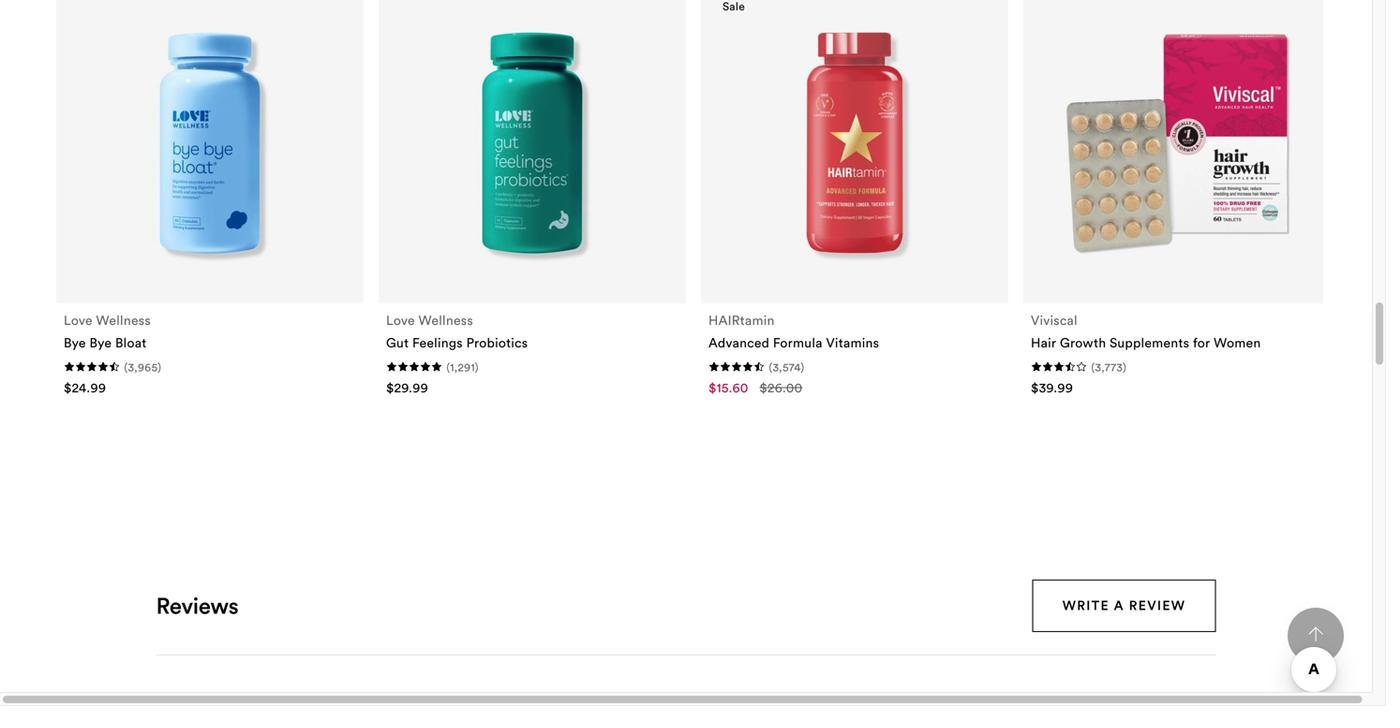 Task type: locate. For each thing, give the bounding box(es) containing it.
2 ) from the left
[[475, 360, 479, 374]]

( for formula
[[769, 360, 773, 374]]

back to top image
[[1309, 628, 1324, 643]]

2 bye from the left
[[90, 334, 112, 351]]

3 ( from the left
[[769, 360, 773, 374]]

1 ) from the left
[[158, 360, 162, 374]]

( for bye
[[124, 360, 128, 374]]

love for bye
[[64, 312, 93, 329]]

bye
[[64, 334, 86, 351], [90, 334, 112, 351]]

( down bloat
[[124, 360, 128, 374]]

viviscal hair growth supplements for women image
[[1055, 20, 1301, 266]]

write
[[1063, 598, 1110, 615]]

growth
[[1060, 334, 1107, 351]]

bye up the $24.99
[[64, 334, 86, 351]]

love
[[64, 312, 93, 329], [386, 312, 415, 329]]

write a review
[[1063, 598, 1186, 615]]

( down feelings
[[447, 360, 450, 374]]

love wellness gut feelings probiotics image
[[410, 20, 656, 266]]

rated 4.4 out of 5 stars image
[[156, 686, 382, 707]]

4 ( from the left
[[1092, 360, 1095, 374]]

hairtamin advanced formula vitamins
[[709, 312, 880, 351]]

)
[[158, 360, 162, 374], [475, 360, 479, 374], [801, 360, 805, 374], [1124, 360, 1127, 374]]

( down growth
[[1092, 360, 1095, 374]]

) for vitamins
[[801, 360, 805, 374]]

1 wellness from the left
[[96, 312, 151, 329]]

wellness inside love wellness gut feelings probiotics
[[419, 312, 473, 329]]

love inside love wellness gut feelings probiotics
[[386, 312, 415, 329]]

wellness
[[96, 312, 151, 329], [419, 312, 473, 329]]

2 ( from the left
[[447, 360, 450, 374]]

1 ( from the left
[[124, 360, 128, 374]]

( up $26.00
[[769, 360, 773, 374]]

for
[[1194, 334, 1211, 351]]

$24.99
[[64, 379, 106, 396]]

0 horizontal spatial bye
[[64, 334, 86, 351]]

wellness inside love wellness bye bye bloat
[[96, 312, 151, 329]]

wellness up bloat
[[96, 312, 151, 329]]

love up gut
[[386, 312, 415, 329]]

) for supplements
[[1124, 360, 1127, 374]]

hairtamin
[[709, 312, 775, 329]]

4 ) from the left
[[1124, 360, 1127, 374]]

bye left bloat
[[90, 334, 112, 351]]

hair
[[1031, 334, 1057, 351]]

$15.60 $26.00
[[709, 379, 803, 396]]

3 ) from the left
[[801, 360, 805, 374]]

( for gut
[[447, 360, 450, 374]]

love wellness gut feelings probiotics
[[386, 312, 528, 351]]

2 love from the left
[[386, 312, 415, 329]]

0 horizontal spatial wellness
[[96, 312, 151, 329]]

reviews
[[156, 592, 239, 621]]

3,773
[[1095, 360, 1124, 374]]

love inside love wellness bye bye bloat
[[64, 312, 93, 329]]

1 horizontal spatial love
[[386, 312, 415, 329]]

( for growth
[[1092, 360, 1095, 374]]

1 horizontal spatial bye
[[90, 334, 112, 351]]

love up the $24.99
[[64, 312, 93, 329]]

2 wellness from the left
[[419, 312, 473, 329]]

review
[[1130, 598, 1186, 615]]

0 horizontal spatial love
[[64, 312, 93, 329]]

1 love from the left
[[64, 312, 93, 329]]

$15.60
[[709, 379, 749, 396]]

$26.00
[[760, 379, 803, 396]]

vitamins
[[826, 334, 880, 351]]

1 horizontal spatial wellness
[[419, 312, 473, 329]]

wellness up feelings
[[419, 312, 473, 329]]

$39.99
[[1031, 379, 1074, 396]]

(
[[124, 360, 128, 374], [447, 360, 450, 374], [769, 360, 773, 374], [1092, 360, 1095, 374]]



Task type: describe. For each thing, give the bounding box(es) containing it.
) for feelings
[[475, 360, 479, 374]]

) for bye
[[158, 360, 162, 374]]

( 3,574 )
[[769, 360, 805, 374]]

viviscal hair growth supplements for women
[[1031, 312, 1262, 351]]

bloat
[[115, 334, 147, 351]]

love wellness bye bye bloat
[[64, 312, 151, 351]]

formula
[[773, 334, 823, 351]]

1 bye from the left
[[64, 334, 86, 351]]

( 1,291 )
[[447, 360, 479, 374]]

wellness for feelings
[[419, 312, 473, 329]]

probiotics
[[467, 334, 528, 351]]

women
[[1214, 334, 1262, 351]]

supplements
[[1110, 334, 1190, 351]]

$29.99
[[386, 379, 428, 396]]

love wellness bye bye bloat image
[[87, 20, 333, 266]]

advanced
[[709, 334, 770, 351]]

viviscal
[[1031, 312, 1078, 329]]

love for gut
[[386, 312, 415, 329]]

feelings
[[413, 334, 463, 351]]

a
[[1115, 598, 1125, 615]]

wellness for bye
[[96, 312, 151, 329]]

hairtamin advanced formula vitamins image
[[732, 20, 978, 266]]

3,574
[[773, 360, 801, 374]]

gut
[[386, 334, 409, 351]]

( 3,965 )
[[124, 360, 162, 374]]

write a review link
[[1033, 580, 1216, 633]]

1,291
[[450, 360, 475, 374]]

3,965
[[128, 360, 158, 374]]

( 3,773 )
[[1092, 360, 1127, 374]]



Task type: vqa. For each thing, say whether or not it's contained in the screenshot.
THE SEARCH PRODUCTS AND MORE search box
no



